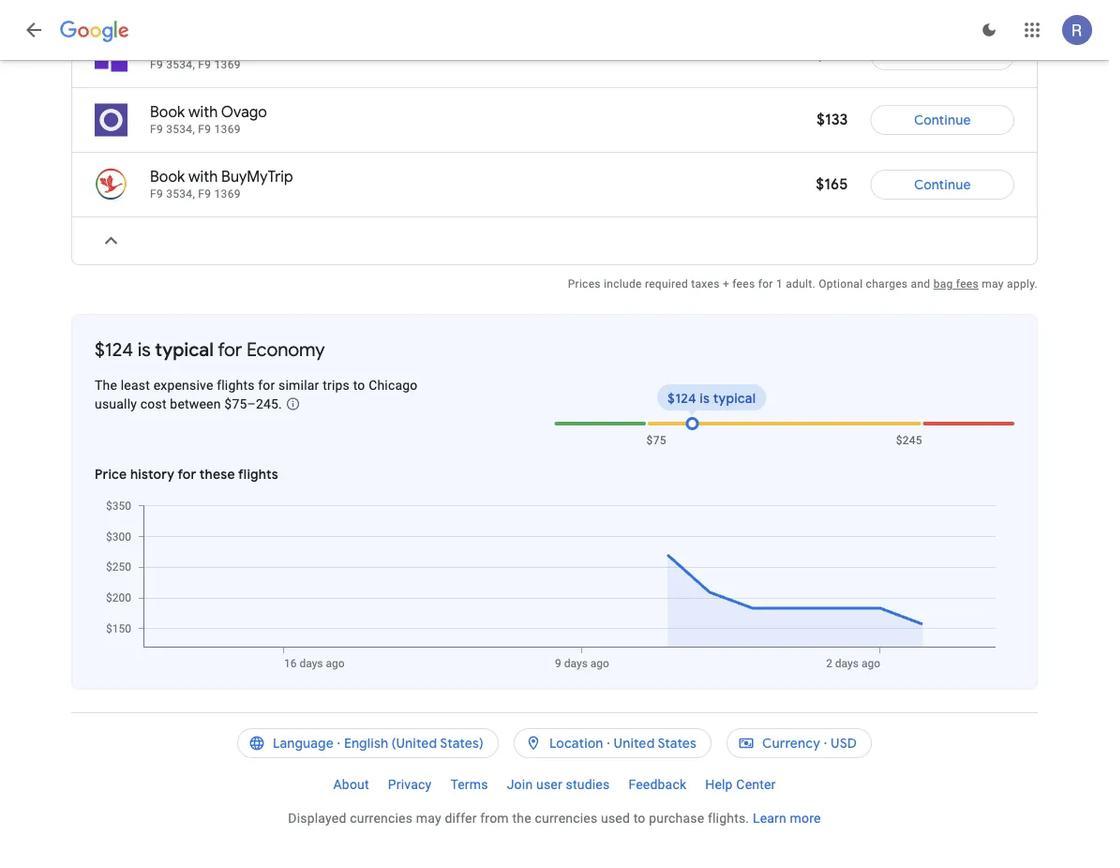 Task type: locate. For each thing, give the bounding box(es) containing it.
3 continue button from the top
[[871, 162, 1015, 207]]

with inside book with buymytrip f9 3534, f9 1369
[[189, 167, 218, 187]]

1369 inside book with buymytrip f9 3534, f9 1369
[[214, 188, 241, 201]]

typical for $124 is typical for economy
[[155, 338, 214, 362]]

1 vertical spatial book
[[150, 103, 185, 122]]

displayed currencies may differ from the currencies used to purchase flights. learn more
[[288, 811, 821, 826]]

with for ovago
[[189, 103, 218, 122]]

3534, inside book with ovago f9 3534, f9 1369
[[166, 123, 195, 136]]

include
[[604, 278, 642, 291]]

book
[[150, 38, 185, 57], [150, 103, 185, 122], [150, 167, 185, 187]]

0 vertical spatial $124
[[95, 338, 133, 362]]

2 vertical spatial 3534,
[[166, 188, 195, 201]]

change appearance image
[[967, 8, 1012, 53]]

book for book with ovago
[[150, 103, 185, 122]]

book up f9 3534, f9 1369 text field
[[150, 167, 185, 187]]

1369 down ovago
[[214, 123, 241, 136]]

feedback
[[629, 777, 687, 793]]

2 vertical spatial continue
[[915, 176, 972, 193]]

with
[[189, 38, 218, 57], [189, 103, 218, 122], [189, 167, 218, 187]]

1 book from the top
[[150, 38, 185, 57]]

1 with from the top
[[189, 38, 218, 57]]

1 horizontal spatial fees
[[957, 278, 979, 291]]

states)
[[440, 735, 484, 752]]

3 with from the top
[[189, 167, 218, 187]]

flights right these
[[238, 466, 279, 483]]

may
[[982, 278, 1005, 291], [416, 811, 442, 826]]

1 continue button from the top
[[871, 33, 1015, 78]]

$165
[[816, 175, 849, 194]]

may left differ
[[416, 811, 442, 826]]

2 3534, from the top
[[166, 123, 195, 136]]

prices
[[568, 278, 601, 291]]

continue button for $165
[[871, 162, 1015, 207]]

3534, down book with ovago f9 3534, f9 1369
[[166, 188, 195, 201]]

0 horizontal spatial typical
[[155, 338, 214, 362]]

1 vertical spatial flights
[[238, 466, 279, 483]]

1 vertical spatial continue button
[[871, 98, 1015, 143]]

2 with from the top
[[189, 103, 218, 122]]

0 horizontal spatial $124
[[95, 338, 133, 362]]

book inside book with buymytrip f9 3534, f9 1369
[[150, 167, 185, 187]]

f9
[[150, 58, 163, 71], [198, 58, 211, 71], [150, 123, 163, 136], [198, 123, 211, 136], [150, 188, 163, 201], [198, 188, 211, 201]]

1369 inside book with kiss&fly f9 3534, f9 1369
[[214, 58, 241, 71]]

3 continue from the top
[[915, 176, 972, 193]]

with for buymytrip
[[189, 167, 218, 187]]

may left apply.
[[982, 278, 1005, 291]]

center
[[737, 777, 776, 793]]

0 vertical spatial 3534,
[[166, 58, 195, 71]]

1 horizontal spatial may
[[982, 278, 1005, 291]]

2 book from the top
[[150, 103, 185, 122]]

book inside book with kiss&fly f9 3534, f9 1369
[[150, 38, 185, 57]]

and
[[911, 278, 931, 291]]

1 vertical spatial 1369
[[214, 123, 241, 136]]

privacy link
[[379, 770, 441, 800]]

1369 down kiss&fly
[[214, 58, 241, 71]]

1369 inside book with ovago f9 3534, f9 1369
[[214, 123, 241, 136]]

$75
[[647, 434, 667, 447]]

studies
[[566, 777, 610, 793]]

0 vertical spatial flight numbers f9 3534, f9 1369 text field
[[150, 58, 241, 71]]

3534, inside book with buymytrip f9 3534, f9 1369
[[166, 188, 195, 201]]

fees right bag
[[957, 278, 979, 291]]

book down book with kiss&fly f9 3534, f9 1369
[[150, 103, 185, 122]]

0 vertical spatial is
[[138, 338, 151, 362]]

to
[[353, 378, 365, 393], [634, 811, 646, 826]]

book inside book with ovago f9 3534, f9 1369
[[150, 103, 185, 122]]

currencies
[[350, 811, 413, 826], [535, 811, 598, 826]]

english (united states)
[[344, 735, 484, 752]]

1 horizontal spatial typical
[[714, 390, 756, 407]]

with up f9 3534, f9 1369 text field
[[189, 167, 218, 187]]

1 vertical spatial 3534,
[[166, 123, 195, 136]]

1
[[777, 278, 783, 291]]

to right "used"
[[634, 811, 646, 826]]

1 vertical spatial $124
[[668, 390, 697, 407]]

1369 down the buymytrip
[[214, 188, 241, 201]]

3 3534, from the top
[[166, 188, 195, 201]]

1 horizontal spatial to
[[634, 811, 646, 826]]

1 vertical spatial continue
[[915, 112, 972, 129]]

economy
[[247, 338, 325, 362]]

0 vertical spatial typical
[[155, 338, 214, 362]]

flights
[[217, 378, 255, 393], [238, 466, 279, 483]]

continue for $165
[[915, 176, 972, 193]]

1 horizontal spatial $124
[[668, 390, 697, 407]]

1 flight numbers f9 3534, f9 1369 text field from the top
[[150, 58, 241, 71]]

kiss&fly
[[222, 38, 273, 57]]

ovago
[[221, 103, 267, 122]]

continue button for $142
[[871, 33, 1015, 78]]

adult.
[[786, 278, 816, 291]]

for up the least expensive flights for similar trips to chicago usually cost between $75–245.
[[218, 338, 242, 362]]

typical for $124 is typical
[[714, 390, 756, 407]]

3534, up f9 3534, f9 1369 text field
[[166, 123, 195, 136]]

3534, for book with buymytrip
[[166, 188, 195, 201]]

charges
[[866, 278, 908, 291]]

2 vertical spatial with
[[189, 167, 218, 187]]

133 US dollars text field
[[817, 110, 849, 129]]

price history graph image
[[93, 499, 1015, 671]]

continue
[[915, 47, 972, 64], [915, 112, 972, 129], [915, 176, 972, 193]]

2 flight numbers f9 3534, f9 1369 text field from the top
[[150, 123, 241, 136]]

1 vertical spatial typical
[[714, 390, 756, 407]]

help center
[[706, 777, 776, 793]]

0 vertical spatial to
[[353, 378, 365, 393]]

0 vertical spatial flights
[[217, 378, 255, 393]]

to right trips
[[353, 378, 365, 393]]

states
[[658, 735, 697, 752]]

3534, up book with ovago f9 3534, f9 1369
[[166, 58, 195, 71]]

help center link
[[696, 770, 786, 800]]

1 vertical spatial is
[[700, 390, 710, 407]]

2 fees from the left
[[957, 278, 979, 291]]

book for book with buymytrip
[[150, 167, 185, 187]]

1369
[[214, 58, 241, 71], [214, 123, 241, 136], [214, 188, 241, 201]]

terms
[[451, 777, 488, 793]]

with inside book with ovago f9 3534, f9 1369
[[189, 103, 218, 122]]

3534,
[[166, 58, 195, 71], [166, 123, 195, 136], [166, 188, 195, 201]]

with left ovago
[[189, 103, 218, 122]]

2 vertical spatial book
[[150, 167, 185, 187]]

1 vertical spatial flight numbers f9 3534, f9 1369 text field
[[150, 123, 241, 136]]

feedback link
[[620, 770, 696, 800]]

united states
[[614, 735, 697, 752]]

optional
[[819, 278, 863, 291]]

2 1369 from the top
[[214, 123, 241, 136]]

with inside book with kiss&fly f9 3534, f9 1369
[[189, 38, 218, 57]]

$75–245.
[[224, 397, 282, 412]]

Flight numbers F9 3534, F9 1369 text field
[[150, 58, 241, 71], [150, 123, 241, 136]]

$124
[[95, 338, 133, 362], [668, 390, 697, 407]]

2 currencies from the left
[[535, 811, 598, 826]]

1369 for buymytrip
[[214, 188, 241, 201]]

continue for $133
[[915, 112, 972, 129]]

3 book from the top
[[150, 167, 185, 187]]

differ
[[445, 811, 477, 826]]

1 vertical spatial may
[[416, 811, 442, 826]]

Flight numbers F9 3534, F9 1369 text field
[[150, 188, 241, 201]]

1 currencies from the left
[[350, 811, 413, 826]]

flight numbers f9 3534, f9 1369 text field for ovago
[[150, 123, 241, 136]]

these
[[200, 466, 235, 483]]

1 continue from the top
[[915, 47, 972, 64]]

prices include required taxes + fees for 1 adult. optional charges and bag fees may apply.
[[568, 278, 1038, 291]]

with left kiss&fly
[[189, 38, 218, 57]]

1 vertical spatial with
[[189, 103, 218, 122]]

book with kiss&fly f9 3534, f9 1369
[[150, 38, 273, 71]]

terms link
[[441, 770, 498, 800]]

price history graph application
[[93, 499, 1015, 671]]

learn more link
[[753, 811, 821, 826]]

0 horizontal spatial currencies
[[350, 811, 413, 826]]

similar
[[279, 378, 319, 393]]

flights up $75–245.
[[217, 378, 255, 393]]

price
[[95, 466, 127, 483]]

2 vertical spatial 1369
[[214, 188, 241, 201]]

0 vertical spatial 1369
[[214, 58, 241, 71]]

0 vertical spatial continue button
[[871, 33, 1015, 78]]

for
[[759, 278, 774, 291], [218, 338, 242, 362], [258, 378, 275, 393], [178, 466, 196, 483]]

0 vertical spatial with
[[189, 38, 218, 57]]

1 vertical spatial to
[[634, 811, 646, 826]]

0 horizontal spatial to
[[353, 378, 365, 393]]

2 vertical spatial continue button
[[871, 162, 1015, 207]]

about link
[[324, 770, 379, 800]]

flight numbers f9 3534, f9 1369 text field down ovago
[[150, 123, 241, 136]]

continue button
[[871, 33, 1015, 78], [871, 98, 1015, 143], [871, 162, 1015, 207]]

currencies down privacy link
[[350, 811, 413, 826]]

0 horizontal spatial is
[[138, 338, 151, 362]]

0 vertical spatial book
[[150, 38, 185, 57]]

$124 is typical for economy
[[95, 338, 325, 362]]

1 horizontal spatial currencies
[[535, 811, 598, 826]]

learn
[[753, 811, 787, 826]]

flight numbers f9 3534, f9 1369 text field down kiss&fly
[[150, 58, 241, 71]]

1 3534, from the top
[[166, 58, 195, 71]]

go back image
[[23, 19, 45, 41]]

2 continue from the top
[[915, 112, 972, 129]]

fees
[[733, 278, 756, 291], [957, 278, 979, 291]]

book for book with kiss&fly
[[150, 38, 185, 57]]

used
[[601, 811, 630, 826]]

1 fees from the left
[[733, 278, 756, 291]]

fees right +
[[733, 278, 756, 291]]

0 vertical spatial continue
[[915, 47, 972, 64]]

0 horizontal spatial fees
[[733, 278, 756, 291]]

currencies down the join user studies link
[[535, 811, 598, 826]]

taxes
[[692, 278, 720, 291]]

trips
[[323, 378, 350, 393]]

3 1369 from the top
[[214, 188, 241, 201]]

flights.
[[708, 811, 750, 826]]

least
[[121, 378, 150, 393]]

$142
[[816, 45, 849, 65]]

is
[[138, 338, 151, 362], [700, 390, 710, 407]]

for up $75–245.
[[258, 378, 275, 393]]

2 continue button from the top
[[871, 98, 1015, 143]]

3534, inside book with kiss&fly f9 3534, f9 1369
[[166, 58, 195, 71]]

book left kiss&fly
[[150, 38, 185, 57]]

typical
[[155, 338, 214, 362], [714, 390, 756, 407]]

1 1369 from the top
[[214, 58, 241, 71]]

about
[[333, 777, 369, 793]]

the least expensive flights for similar trips to chicago usually cost between $75–245.
[[95, 378, 418, 412]]

purchase
[[649, 811, 705, 826]]

+
[[723, 278, 730, 291]]

1 horizontal spatial is
[[700, 390, 710, 407]]



Task type: vqa. For each thing, say whether or not it's contained in the screenshot.
133 US dollars TEXT BOX
yes



Task type: describe. For each thing, give the bounding box(es) containing it.
from
[[481, 811, 509, 826]]

english
[[344, 735, 389, 752]]

usd
[[831, 735, 857, 752]]

language
[[273, 735, 334, 752]]

between
[[170, 397, 221, 412]]

join user studies
[[507, 777, 610, 793]]

help
[[706, 777, 733, 793]]

$124 for $124 is typical for economy
[[95, 338, 133, 362]]

flights inside the least expensive flights for similar trips to chicago usually cost between $75–245.
[[217, 378, 255, 393]]

with for kiss&fly
[[189, 38, 218, 57]]

privacy
[[388, 777, 432, 793]]

bag
[[934, 278, 954, 291]]

0 vertical spatial may
[[982, 278, 1005, 291]]

$133
[[817, 110, 849, 129]]

book with buymytrip f9 3534, f9 1369
[[150, 167, 293, 201]]

continue for $142
[[915, 47, 972, 64]]

is for $124 is typical for economy
[[138, 338, 151, 362]]

user
[[537, 777, 563, 793]]

apply.
[[1008, 278, 1038, 291]]

chicago
[[369, 378, 418, 393]]

is for $124 is typical
[[700, 390, 710, 407]]

price history for these flights
[[95, 466, 279, 483]]

learn more about price insights image
[[286, 397, 301, 412]]

0 horizontal spatial may
[[416, 811, 442, 826]]

history
[[130, 466, 175, 483]]

$245
[[897, 434, 923, 447]]

for inside the least expensive flights for similar trips to chicago usually cost between $75–245.
[[258, 378, 275, 393]]

expensive
[[154, 378, 213, 393]]

3534, for book with kiss&fly
[[166, 58, 195, 71]]

the
[[513, 811, 532, 826]]

1369 for kiss&fly
[[214, 58, 241, 71]]

for left 1
[[759, 278, 774, 291]]

for left these
[[178, 466, 196, 483]]

1369 for ovago
[[214, 123, 241, 136]]

$124 is typical
[[668, 390, 756, 407]]

142 US dollars text field
[[816, 45, 849, 65]]

(united
[[392, 735, 437, 752]]

required
[[645, 278, 689, 291]]

join user studies link
[[498, 770, 620, 800]]

displayed
[[288, 811, 347, 826]]

bag fees button
[[934, 278, 979, 291]]

3534, for book with ovago
[[166, 123, 195, 136]]

165 US dollars text field
[[816, 175, 849, 194]]

united
[[614, 735, 655, 752]]

currency
[[763, 735, 821, 752]]

book with ovago f9 3534, f9 1369
[[150, 103, 267, 136]]

the
[[95, 378, 117, 393]]

cost
[[140, 397, 167, 412]]

flight numbers f9 3534, f9 1369 text field for kiss&fly
[[150, 58, 241, 71]]

to inside the least expensive flights for similar trips to chicago usually cost between $75–245.
[[353, 378, 365, 393]]

join
[[507, 777, 533, 793]]

continue button for $133
[[871, 98, 1015, 143]]

usually
[[95, 397, 137, 412]]

$124 for $124 is typical
[[668, 390, 697, 407]]

more
[[790, 811, 821, 826]]

location
[[550, 735, 604, 752]]

buymytrip
[[222, 167, 293, 187]]



